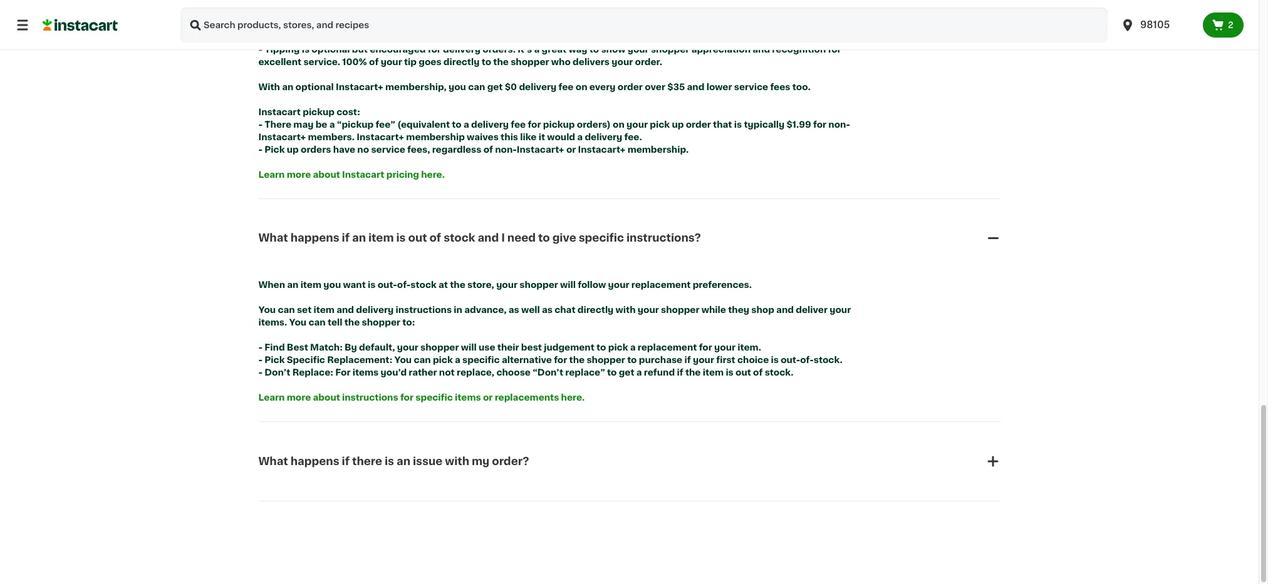 Task type: vqa. For each thing, say whether or not it's contained in the screenshot.
rightmost at
yes



Task type: locate. For each thing, give the bounding box(es) containing it.
deliveries, right 'store'
[[739, 0, 787, 4]]

2 button
[[1204, 13, 1244, 38]]

an right with
[[282, 83, 294, 91]]

replace,
[[457, 369, 495, 377]]

the right tell
[[345, 319, 360, 327]]

1 vertical spatial replacement
[[638, 344, 697, 352]]

what inside dropdown button
[[259, 233, 288, 243]]

2 about from the top
[[313, 394, 340, 403]]

0 horizontal spatial pickup
[[303, 108, 335, 116]]

directly inside you can set item and delivery instructions in advance, as well as chat directly with your shopper while they shop and deliver your items. you can tell the shopper to:
[[578, 306, 614, 315]]

optional inside - delivery fees start at $3.99 for same-day orders over $35. fees vary for one-hour deliveries, club store deliveries, and deliveries under $35. - service fees vary and are subject to change based on factors like location and the number and types of items in your cart. orders containing alcohol have a separate service fee. - tipping is optional but encouraged for delivery orders. it's a great way to show your shopper appreciation and recognition for excellent service. 100% of your tip goes directly to the shopper who delivers your order.
[[312, 45, 350, 54]]

specific right give
[[579, 233, 624, 243]]

instacart+ down there
[[259, 133, 306, 141]]

1 vertical spatial have
[[333, 145, 356, 154]]

for down separate
[[428, 45, 441, 54]]

there
[[352, 457, 382, 467]]

like up 'great'
[[548, 20, 564, 29]]

instacart down no
[[342, 170, 385, 179]]

1 horizontal spatial items
[[455, 394, 481, 403]]

0 horizontal spatial directly
[[444, 57, 480, 66]]

1 horizontal spatial stock
[[444, 233, 475, 243]]

they
[[729, 306, 750, 315]]

0 horizontal spatial service
[[371, 145, 406, 154]]

happens inside dropdown button
[[291, 457, 340, 467]]

order right every
[[618, 83, 643, 91]]

in left advance,
[[454, 306, 463, 315]]

replace:
[[293, 369, 333, 377]]

1 about from the top
[[313, 170, 340, 179]]

with left my
[[445, 457, 470, 467]]

1 vertical spatial get
[[619, 369, 635, 377]]

your inside instacart pickup cost: - there may be a "pickup fee" (equivalent to a delivery fee for pickup orders) on your pick up order that is typically $1.99 for non- instacart+ members. instacart+ membership waives this like it would a delivery fee. - pick up orders have no service fees, regardless of non-instacart+ or instacart+ membership.
[[627, 120, 648, 129]]

0 vertical spatial out
[[408, 233, 427, 243]]

or inside instacart pickup cost: - there may be a "pickup fee" (equivalent to a delivery fee for pickup orders) on your pick up order that is typically $1.99 for non- instacart+ members. instacart+ membership waives this like it would a delivery fee. - pick up orders have no service fees, regardless of non-instacart+ or instacart+ membership.
[[567, 145, 576, 154]]

1 vertical spatial here.
[[561, 394, 585, 403]]

at inside - delivery fees start at $3.99 for same-day orders over $35. fees vary for one-hour deliveries, club store deliveries, and deliveries under $35. - service fees vary and are subject to change based on factors like location and the number and types of items in your cart. orders containing alcohol have a separate service fee. - tipping is optional but encouraged for delivery orders. it's a great way to show your shopper appreciation and recognition for excellent service. 100% of your tip goes directly to the shopper who delivers your order.
[[352, 0, 361, 4]]

to left purchase
[[628, 356, 637, 365]]

default,
[[359, 344, 395, 352]]

with inside you can set item and delivery instructions in advance, as well as chat directly with your shopper while they shop and deliver your items. you can tell the shopper to:
[[616, 306, 636, 315]]

their
[[498, 344, 519, 352]]

0 vertical spatial what
[[259, 233, 288, 243]]

by
[[345, 344, 357, 352]]

0 vertical spatial will
[[560, 281, 576, 290]]

0 vertical spatial pick
[[650, 120, 670, 129]]

0 horizontal spatial have
[[333, 145, 356, 154]]

2 vertical spatial service
[[371, 145, 406, 154]]

to right replace"
[[608, 369, 617, 377]]

0 vertical spatial fee.
[[492, 32, 510, 41]]

of inside what happens if an item is out of stock and i need to give specific instructions? dropdown button
[[430, 233, 441, 243]]

issue
[[413, 457, 443, 467]]

1 vertical spatial over
[[645, 83, 666, 91]]

your up order.
[[628, 45, 649, 54]]

pickup
[[303, 108, 335, 116], [543, 120, 575, 129]]

service right lower
[[735, 83, 769, 91]]

membership,
[[386, 83, 447, 91]]

if left there
[[342, 457, 350, 467]]

is inside - delivery fees start at $3.99 for same-day orders over $35. fees vary for one-hour deliveries, club store deliveries, and deliveries under $35. - service fees vary and are subject to change based on factors like location and the number and types of items in your cart. orders containing alcohol have a separate service fee. - tipping is optional but encouraged for delivery orders. it's a great way to show your shopper appreciation and recognition for excellent service. 100% of your tip goes directly to the shopper who delivers your order.
[[302, 45, 310, 54]]

None search field
[[181, 8, 1108, 43]]

service
[[265, 20, 300, 29]]

0 vertical spatial instacart
[[259, 108, 301, 116]]

items inside - find best match: by default, your shopper will use their best judgement to pick a replacement for your item. - pick specific replacement: you can pick a specific alternative for the shopper to purchase if your first choice is out-of-stock. - don't replace: for items you'd rather not replace, choose "don't replace" to get a refund if the item is out of stock.
[[353, 369, 379, 377]]

pickup up would
[[543, 120, 575, 129]]

replace"
[[566, 369, 605, 377]]

0 horizontal spatial you
[[259, 306, 276, 315]]

1 horizontal spatial will
[[560, 281, 576, 290]]

there
[[265, 120, 292, 129]]

1 horizontal spatial at
[[439, 281, 448, 290]]

pickup up "be"
[[303, 108, 335, 116]]

0 horizontal spatial order
[[618, 83, 643, 91]]

pick inside - find best match: by default, your shopper will use their best judgement to pick a replacement for your item. - pick specific replacement: you can pick a specific alternative for the shopper to purchase if your first choice is out-of-stock. - don't replace: for items you'd rather not replace, choose "don't replace" to get a refund if the item is out of stock.
[[265, 356, 285, 365]]

as left well
[[509, 306, 520, 315]]

at left store,
[[439, 281, 448, 290]]

1 vertical spatial or
[[483, 394, 493, 403]]

have inside instacart pickup cost: - there may be a "pickup fee" (equivalent to a delivery fee for pickup orders) on your pick up order that is typically $1.99 for non- instacart+ members. instacart+ membership waives this like it would a delivery fee. - pick up orders have no service fees, regardless of non-instacart+ or instacart+ membership.
[[333, 145, 356, 154]]

here.
[[421, 170, 445, 179], [561, 394, 585, 403]]

instacart logo image
[[43, 18, 118, 33]]

pick down there
[[265, 145, 285, 154]]

1 vertical spatial specific
[[463, 356, 500, 365]]

1 horizontal spatial or
[[567, 145, 576, 154]]

about down replace:
[[313, 394, 340, 403]]

instructions up to:
[[396, 306, 452, 315]]

(equivalent
[[398, 120, 450, 129]]

to inside instacart pickup cost: - there may be a "pickup fee" (equivalent to a delivery fee for pickup orders) on your pick up order that is typically $1.99 for non- instacart+ members. instacart+ membership waives this like it would a delivery fee. - pick up orders have no service fees, regardless of non-instacart+ or instacart+ membership.
[[452, 120, 462, 129]]

2 happens from the top
[[291, 457, 340, 467]]

0 horizontal spatial items
[[353, 369, 379, 377]]

replacement
[[632, 281, 691, 290], [638, 344, 697, 352]]

items inside - delivery fees start at $3.99 for same-day orders over $35. fees vary for one-hour deliveries, club store deliveries, and deliveries under $35. - service fees vary and are subject to change based on factors like location and the number and types of items in your cart. orders containing alcohol have a separate service fee. - tipping is optional but encouraged for delivery orders. it's a great way to show your shopper appreciation and recognition for excellent service. 100% of your tip goes directly to the shopper who delivers your order.
[[741, 20, 767, 29]]

out inside what happens if an item is out of stock and i need to give specific instructions? dropdown button
[[408, 233, 427, 243]]

instacart+ down fee"
[[357, 133, 404, 141]]

can left $0
[[468, 83, 485, 91]]

fee down who
[[559, 83, 574, 91]]

is inside instacart pickup cost: - there may be a "pickup fee" (equivalent to a delivery fee for pickup orders) on your pick up order that is typically $1.99 for non- instacart+ members. instacart+ membership waives this like it would a delivery fee. - pick up orders have no service fees, regardless of non-instacart+ or instacart+ membership.
[[735, 120, 742, 129]]

happens inside dropdown button
[[291, 233, 340, 243]]

orders.
[[483, 45, 516, 54]]

7 - from the top
[[259, 356, 263, 365]]

instacart+ down orders)
[[578, 145, 626, 154]]

0 horizontal spatial get
[[488, 83, 503, 91]]

of- up to:
[[397, 281, 411, 290]]

orders
[[456, 0, 486, 4], [301, 145, 331, 154]]

to inside dropdown button
[[539, 233, 550, 243]]

- find best match: by default, your shopper will use their best judgement to pick a replacement for your item. - pick specific replacement: you can pick a specific alternative for the shopper to purchase if your first choice is out-of-stock. - don't replace: for items you'd rather not replace, choose "don't replace" to get a refund if the item is out of stock.
[[259, 344, 843, 377]]

waives
[[467, 133, 499, 141]]

items down replace,
[[455, 394, 481, 403]]

on inside - delivery fees start at $3.99 for same-day orders over $35. fees vary for one-hour deliveries, club store deliveries, and deliveries under $35. - service fees vary and are subject to change based on factors like location and the number and types of items in your cart. orders containing alcohol have a separate service fee. - tipping is optional but encouraged for delivery orders. it's a great way to show your shopper appreciation and recognition for excellent service. 100% of your tip goes directly to the shopper who delivers your order.
[[499, 20, 510, 29]]

instacart up there
[[259, 108, 301, 116]]

1 horizontal spatial specific
[[463, 356, 500, 365]]

your up membership.
[[627, 120, 648, 129]]

specific down rather at the bottom
[[416, 394, 453, 403]]

0 vertical spatial here.
[[421, 170, 445, 179]]

0 vertical spatial of-
[[397, 281, 411, 290]]

have inside - delivery fees start at $3.99 for same-day orders over $35. fees vary for one-hour deliveries, club store deliveries, and deliveries under $35. - service fees vary and are subject to change based on factors like location and the number and types of items in your cart. orders containing alcohol have a separate service fee. - tipping is optional but encouraged for delivery orders. it's a great way to show your shopper appreciation and recognition for excellent service. 100% of your tip goes directly to the shopper who delivers your order.
[[381, 32, 403, 41]]

you for can
[[289, 319, 307, 327]]

0 vertical spatial learn
[[259, 170, 285, 179]]

learn for learn more about instructions for specific items or replacements here.
[[259, 394, 285, 403]]

service.
[[304, 57, 340, 66]]

for left "one-" on the top of page
[[580, 0, 593, 4]]

1 vertical spatial directly
[[578, 306, 614, 315]]

regardless
[[432, 145, 482, 154]]

0 vertical spatial specific
[[579, 233, 624, 243]]

to up membership
[[452, 120, 462, 129]]

and up the alcohol
[[346, 20, 364, 29]]

you
[[449, 83, 466, 91], [324, 281, 341, 290]]

and right shop
[[777, 306, 794, 315]]

specific up replace,
[[463, 356, 500, 365]]

0 vertical spatial items
[[741, 20, 767, 29]]

2 as from the left
[[542, 306, 553, 315]]

fees,
[[408, 145, 430, 154]]

over
[[489, 0, 509, 4], [645, 83, 666, 91]]

instructions down you'd
[[342, 394, 398, 403]]

$35.
[[511, 0, 531, 4], [335, 7, 356, 16]]

Search field
[[181, 8, 1108, 43]]

item inside you can set item and delivery instructions in advance, as well as chat directly with your shopper while they shop and deliver your items. you can tell the shopper to:
[[314, 306, 335, 315]]

directly right "goes"
[[444, 57, 480, 66]]

in up recognition
[[769, 20, 778, 29]]

if inside dropdown button
[[342, 457, 350, 467]]

2 horizontal spatial you
[[395, 356, 412, 365]]

about down members.
[[313, 170, 340, 179]]

service right no
[[371, 145, 406, 154]]

if
[[342, 233, 350, 243], [685, 356, 691, 365], [677, 369, 684, 377], [342, 457, 350, 467]]

instacart+ down it
[[517, 145, 565, 154]]

for
[[392, 0, 406, 4], [580, 0, 593, 4], [428, 45, 441, 54], [828, 45, 842, 54], [528, 120, 541, 129], [814, 120, 827, 129], [699, 344, 713, 352], [554, 356, 568, 365], [401, 394, 414, 403]]

if up want
[[342, 233, 350, 243]]

fee"
[[376, 120, 396, 129]]

0 horizontal spatial orders
[[301, 145, 331, 154]]

1 vertical spatial pick
[[609, 344, 628, 352]]

your down encouraged
[[381, 57, 402, 66]]

learn down there
[[259, 170, 285, 179]]

more down replace:
[[287, 394, 311, 403]]

1 what from the top
[[259, 233, 288, 243]]

1 horizontal spatial as
[[542, 306, 553, 315]]

out- right want
[[378, 281, 397, 290]]

shopper left 'while'
[[661, 306, 700, 315]]

1 happens from the top
[[291, 233, 340, 243]]

directly
[[444, 57, 480, 66], [578, 306, 614, 315]]

pick up not
[[433, 356, 453, 365]]

5 - from the top
[[259, 145, 263, 154]]

pick inside instacart pickup cost: - there may be a "pickup fee" (equivalent to a delivery fee for pickup orders) on your pick up order that is typically $1.99 for non- instacart+ members. instacart+ membership waives this like it would a delivery fee. - pick up orders have no service fees, regardless of non-instacart+ or instacart+ membership.
[[265, 145, 285, 154]]

0 vertical spatial stock.
[[814, 356, 843, 365]]

stock inside dropdown button
[[444, 233, 475, 243]]

1 vertical spatial you
[[289, 319, 307, 327]]

the down judgement
[[570, 356, 585, 365]]

fee inside instacart pickup cost: - there may be a "pickup fee" (equivalent to a delivery fee for pickup orders) on your pick up order that is typically $1.99 for non- instacart+ members. instacart+ membership waives this like it would a delivery fee. - pick up orders have no service fees, regardless of non-instacart+ or instacart+ membership.
[[511, 120, 526, 129]]

way
[[569, 45, 588, 54]]

pick down find at the left bottom of the page
[[265, 356, 285, 365]]

1 vertical spatial instacart
[[342, 170, 385, 179]]

like inside - delivery fees start at $3.99 for same-day orders over $35. fees vary for one-hour deliveries, club store deliveries, and deliveries under $35. - service fees vary and are subject to change based on factors like location and the number and types of items in your cart. orders containing alcohol have a separate service fee. - tipping is optional but encouraged for delivery orders. it's a great way to show your shopper appreciation and recognition for excellent service. 100% of your tip goes directly to the shopper who delivers your order.
[[548, 20, 564, 29]]

0 vertical spatial vary
[[558, 0, 578, 4]]

the inside you can set item and delivery instructions in advance, as well as chat directly with your shopper while they shop and deliver your items. you can tell the shopper to:
[[345, 319, 360, 327]]

1 vertical spatial about
[[313, 394, 340, 403]]

items.
[[259, 319, 287, 327]]

stock for of-
[[411, 281, 437, 290]]

0 vertical spatial have
[[381, 32, 403, 41]]

types
[[701, 20, 727, 29]]

0 vertical spatial like
[[548, 20, 564, 29]]

item
[[369, 233, 394, 243], [301, 281, 322, 290], [314, 306, 335, 315], [703, 369, 724, 377]]

0 horizontal spatial up
[[287, 145, 299, 154]]

fees up under
[[306, 0, 326, 4]]

in inside - delivery fees start at $3.99 for same-day orders over $35. fees vary for one-hour deliveries, club store deliveries, and deliveries under $35. - service fees vary and are subject to change based on factors like location and the number and types of items in your cart. orders containing alcohol have a separate service fee. - tipping is optional but encouraged for delivery orders. it's a great way to show your shopper appreciation and recognition for excellent service. 100% of your tip goes directly to the shopper who delivers your order.
[[769, 20, 778, 29]]

1 pick from the top
[[265, 145, 285, 154]]

here. down replace"
[[561, 394, 585, 403]]

find
[[265, 344, 285, 352]]

stock. down choice
[[765, 369, 794, 377]]

2 horizontal spatial on
[[613, 120, 625, 129]]

0 vertical spatial in
[[769, 20, 778, 29]]

the right refund
[[686, 369, 701, 377]]

purchase
[[639, 356, 683, 365]]

item.
[[738, 344, 762, 352]]

1 horizontal spatial directly
[[578, 306, 614, 315]]

get left $0
[[488, 83, 503, 91]]

1 vertical spatial items
[[353, 369, 379, 377]]

subject
[[383, 20, 418, 29]]

2
[[1229, 21, 1234, 29]]

fee.
[[492, 32, 510, 41], [625, 133, 642, 141]]

alcohol
[[345, 32, 379, 41]]

2 horizontal spatial service
[[735, 83, 769, 91]]

items right the types
[[741, 20, 767, 29]]

service inside instacart pickup cost: - there may be a "pickup fee" (equivalent to a delivery fee for pickup orders) on your pick up order that is typically $1.99 for non- instacart+ members. instacart+ membership waives this like it would a delivery fee. - pick up orders have no service fees, regardless of non-instacart+ or instacart+ membership.
[[371, 145, 406, 154]]

optional up service.
[[312, 45, 350, 54]]

you up items.
[[259, 306, 276, 315]]

well
[[522, 306, 540, 315]]

1 horizontal spatial here.
[[561, 394, 585, 403]]

out inside - find best match: by default, your shopper will use their best judgement to pick a replacement for your item. - pick specific replacement: you can pick a specific alternative for the shopper to purchase if your first choice is out-of-stock. - don't replace: for items you'd rather not replace, choose "don't replace" to get a refund if the item is out of stock.
[[736, 369, 752, 377]]

delivery down want
[[356, 306, 394, 315]]

1 vertical spatial fee
[[511, 120, 526, 129]]

deliveries, up number
[[640, 0, 688, 4]]

you right membership,
[[449, 83, 466, 91]]

"pickup
[[337, 120, 374, 129]]

2 vertical spatial pick
[[433, 356, 453, 365]]

0 horizontal spatial as
[[509, 306, 520, 315]]

an up want
[[352, 233, 366, 243]]

0 horizontal spatial at
[[352, 0, 361, 4]]

2 what from the top
[[259, 457, 288, 467]]

what happens if there is an issue with my order?
[[259, 457, 529, 467]]

deliveries,
[[640, 0, 688, 4], [739, 0, 787, 4]]

1 vertical spatial more
[[287, 394, 311, 403]]

of- down the deliver
[[801, 356, 814, 365]]

fees
[[306, 0, 326, 4], [302, 20, 322, 29], [771, 83, 791, 91]]

out- inside - find best match: by default, your shopper will use their best judgement to pick a replacement for your item. - pick specific replacement: you can pick a specific alternative for the shopper to purchase if your first choice is out-of-stock. - don't replace: for items you'd rather not replace, choose "don't replace" to get a refund if the item is out of stock.
[[781, 356, 801, 365]]

delivery down the 'change' in the left of the page
[[443, 45, 481, 54]]

-
[[259, 0, 263, 4], [259, 20, 263, 29], [259, 45, 263, 54], [259, 120, 263, 129], [259, 145, 263, 154], [259, 344, 263, 352], [259, 356, 263, 365], [259, 369, 263, 377]]

advance,
[[465, 306, 507, 315]]

give
[[553, 233, 577, 243]]

service
[[456, 32, 490, 41], [735, 83, 769, 91], [371, 145, 406, 154]]

and left recognition
[[753, 45, 771, 54]]

items down replacement:
[[353, 369, 379, 377]]

for right $3.99
[[392, 0, 406, 4]]

delivery inside you can set item and delivery instructions in advance, as well as chat directly with your shopper while they shop and deliver your items. you can tell the shopper to:
[[356, 306, 394, 315]]

happens for there
[[291, 457, 340, 467]]

2 more from the top
[[287, 394, 311, 403]]

1 horizontal spatial like
[[548, 20, 564, 29]]

0 horizontal spatial fee.
[[492, 32, 510, 41]]

hour
[[617, 0, 638, 4]]

or down replace,
[[483, 394, 493, 403]]

0 vertical spatial instructions
[[396, 306, 452, 315]]

1 vertical spatial like
[[521, 133, 537, 141]]

on right orders)
[[613, 120, 625, 129]]

fee up this
[[511, 120, 526, 129]]

be
[[316, 120, 328, 129]]

1 horizontal spatial $35.
[[511, 0, 531, 4]]

orders inside - delivery fees start at $3.99 for same-day orders over $35. fees vary for one-hour deliveries, club store deliveries, and deliveries under $35. - service fees vary and are subject to change based on factors like location and the number and types of items in your cart. orders containing alcohol have a separate service fee. - tipping is optional but encouraged for delivery orders. it's a great way to show your shopper appreciation and recognition for excellent service. 100% of your tip goes directly to the shopper who delivers your order.
[[456, 0, 486, 4]]

1 vertical spatial pick
[[265, 356, 285, 365]]

of inside - find best match: by default, your shopper will use their best judgement to pick a replacement for your item. - pick specific replacement: you can pick a specific alternative for the shopper to purchase if your first choice is out-of-stock. - don't replace: for items you'd rather not replace, choose "don't replace" to get a refund if the item is out of stock.
[[754, 369, 763, 377]]

2 learn from the top
[[259, 394, 285, 403]]

what for what happens if there is an issue with my order?
[[259, 457, 288, 467]]

your
[[780, 20, 801, 29], [628, 45, 649, 54], [381, 57, 402, 66], [612, 57, 633, 66], [627, 120, 648, 129], [497, 281, 518, 290], [608, 281, 630, 290], [638, 306, 659, 315], [830, 306, 851, 315], [397, 344, 419, 352], [715, 344, 736, 352], [693, 356, 715, 365]]

as
[[509, 306, 520, 315], [542, 306, 553, 315]]

- delivery fees start at $3.99 for same-day orders over $35. fees vary for one-hour deliveries, club store deliveries, and deliveries under $35. - service fees vary and are subject to change based on factors like location and the number and types of items in your cart. orders containing alcohol have a separate service fee. - tipping is optional but encouraged for delivery orders. it's a great way to show your shopper appreciation and recognition for excellent service. 100% of your tip goes directly to the shopper who delivers your order.
[[259, 0, 844, 66]]

1 learn from the top
[[259, 170, 285, 179]]

2 horizontal spatial items
[[741, 20, 767, 29]]

up up membership.
[[672, 120, 684, 129]]

instacart pickup cost: - there may be a "pickup fee" (equivalent to a delivery fee for pickup orders) on your pick up order that is typically $1.99 for non- instacart+ members. instacart+ membership waives this like it would a delivery fee. - pick up orders have no service fees, regardless of non-instacart+ or instacart+ membership.
[[259, 108, 851, 154]]

get
[[488, 83, 503, 91], [619, 369, 635, 377]]

when an item you want is out-of-stock at the store, your shopper will follow your replacement preferences.
[[259, 281, 752, 290]]

membership
[[406, 133, 465, 141]]

non- down this
[[495, 145, 517, 154]]

shopper up well
[[520, 281, 558, 290]]

1 horizontal spatial service
[[456, 32, 490, 41]]

item inside - find best match: by default, your shopper will use their best judgement to pick a replacement for your item. - pick specific replacement: you can pick a specific alternative for the shopper to purchase if your first choice is out-of-stock. - don't replace: for items you'd rather not replace, choose "don't replace" to get a refund if the item is out of stock.
[[703, 369, 724, 377]]

orders up based
[[456, 0, 486, 4]]

learn down don't
[[259, 394, 285, 403]]

0 horizontal spatial vary
[[324, 20, 344, 29]]

you for find
[[395, 356, 412, 365]]

1 more from the top
[[287, 170, 311, 179]]

1 vertical spatial what
[[259, 457, 288, 467]]

order.
[[635, 57, 663, 66]]

replacement up purchase
[[638, 344, 697, 352]]

best
[[521, 344, 542, 352]]

0 horizontal spatial out
[[408, 233, 427, 243]]

you inside - find best match: by default, your shopper will use their best judgement to pick a replacement for your item. - pick specific replacement: you can pick a specific alternative for the shopper to purchase if your first choice is out-of-stock. - don't replace: for items you'd rather not replace, choose "don't replace" to get a refund if the item is out of stock.
[[395, 356, 412, 365]]

judgement
[[544, 344, 595, 352]]

fee. inside instacart pickup cost: - there may be a "pickup fee" (equivalent to a delivery fee for pickup orders) on your pick up order that is typically $1.99 for non- instacart+ members. instacart+ membership waives this like it would a delivery fee. - pick up orders have no service fees, regardless of non-instacart+ or instacart+ membership.
[[625, 133, 642, 141]]

will
[[560, 281, 576, 290], [461, 344, 477, 352]]

0 vertical spatial optional
[[312, 45, 350, 54]]

0 horizontal spatial in
[[454, 306, 463, 315]]

1 horizontal spatial deliveries,
[[739, 0, 787, 4]]

for down you'd
[[401, 394, 414, 403]]

learn for learn more about instacart pricing here.
[[259, 170, 285, 179]]

and left the types
[[681, 20, 699, 29]]

0 vertical spatial non-
[[829, 120, 851, 129]]

non- right $1.99
[[829, 120, 851, 129]]

2 vertical spatial you
[[395, 356, 412, 365]]

on inside instacart pickup cost: - there may be a "pickup fee" (equivalent to a delivery fee for pickup orders) on your pick up order that is typically $1.99 for non- instacart+ members. instacart+ membership waives this like it would a delivery fee. - pick up orders have no service fees, regardless of non-instacart+ or instacart+ membership.
[[613, 120, 625, 129]]

1 horizontal spatial fee.
[[625, 133, 642, 141]]

vary right fees
[[558, 0, 578, 4]]

and left i
[[478, 233, 499, 243]]

delivery down orders)
[[585, 133, 623, 141]]

100%
[[343, 57, 367, 66]]

in inside you can set item and delivery instructions in advance, as well as chat directly with your shopper while they shop and deliver your items. you can tell the shopper to:
[[454, 306, 463, 315]]

1 vertical spatial with
[[445, 457, 470, 467]]

too.
[[793, 83, 811, 91]]

out- right choice
[[781, 356, 801, 365]]

what inside dropdown button
[[259, 457, 288, 467]]

store
[[713, 0, 737, 4]]

specific inside - find best match: by default, your shopper will use their best judgement to pick a replacement for your item. - pick specific replacement: you can pick a specific alternative for the shopper to purchase if your first choice is out-of-stock. - don't replace: for items you'd rather not replace, choose "don't replace" to get a refund if the item is out of stock.
[[463, 356, 500, 365]]

0 vertical spatial you
[[259, 306, 276, 315]]

may
[[294, 120, 314, 129]]

2 horizontal spatial pick
[[650, 120, 670, 129]]

to
[[420, 20, 429, 29], [590, 45, 599, 54], [482, 57, 492, 66], [452, 120, 462, 129], [539, 233, 550, 243], [597, 344, 606, 352], [628, 356, 637, 365], [608, 369, 617, 377]]

directly down follow
[[578, 306, 614, 315]]

up
[[672, 120, 684, 129], [287, 145, 299, 154]]

to:
[[403, 319, 415, 327]]

get left refund
[[619, 369, 635, 377]]

2 pick from the top
[[265, 356, 285, 365]]

typically
[[744, 120, 785, 129]]

to up separate
[[420, 20, 429, 29]]

1 horizontal spatial with
[[616, 306, 636, 315]]

1 vertical spatial orders
[[301, 145, 331, 154]]

2 deliveries, from the left
[[739, 0, 787, 4]]

no
[[358, 145, 369, 154]]

1 vertical spatial will
[[461, 344, 477, 352]]

$35. left fees
[[511, 0, 531, 4]]

0 horizontal spatial deliveries,
[[640, 0, 688, 4]]

1 vertical spatial $35.
[[335, 7, 356, 16]]

delivery
[[443, 45, 481, 54], [519, 83, 557, 91], [471, 120, 509, 129], [585, 133, 623, 141], [356, 306, 394, 315]]

with
[[259, 83, 280, 91]]

$35
[[668, 83, 685, 91]]

of
[[729, 20, 739, 29], [369, 57, 379, 66], [484, 145, 493, 154], [430, 233, 441, 243], [754, 369, 763, 377]]

will inside - find best match: by default, your shopper will use their best judgement to pick a replacement for your item. - pick specific replacement: you can pick a specific alternative for the shopper to purchase if your first choice is out-of-stock. - don't replace: for items you'd rather not replace, choose "don't replace" to get a refund if the item is out of stock.
[[461, 344, 477, 352]]

an right when
[[287, 281, 299, 290]]

1 horizontal spatial of-
[[801, 356, 814, 365]]

1 vertical spatial of-
[[801, 356, 814, 365]]

to left give
[[539, 233, 550, 243]]

out
[[408, 233, 427, 243], [736, 369, 752, 377]]

1 horizontal spatial non-
[[829, 120, 851, 129]]

an
[[282, 83, 294, 91], [352, 233, 366, 243], [287, 281, 299, 290], [397, 457, 411, 467]]

one-
[[595, 0, 617, 4]]

1 vertical spatial order
[[686, 120, 711, 129]]

0 horizontal spatial stock
[[411, 281, 437, 290]]

separate
[[413, 32, 454, 41]]

0 vertical spatial at
[[352, 0, 361, 4]]

0 horizontal spatial $35.
[[335, 7, 356, 16]]



Task type: describe. For each thing, give the bounding box(es) containing it.
shopper up default,
[[362, 319, 401, 327]]

about for instructions
[[313, 394, 340, 403]]

excellent
[[259, 57, 302, 66]]

1 vertical spatial vary
[[324, 20, 344, 29]]

refund
[[644, 369, 675, 377]]

replacement inside - find best match: by default, your shopper will use their best judgement to pick a replacement for your item. - pick specific replacement: you can pick a specific alternative for the shopper to purchase if your first choice is out-of-stock. - don't replace: for items you'd rather not replace, choose "don't replace" to get a refund if the item is out of stock.
[[638, 344, 697, 352]]

instructions inside you can set item and delivery instructions in advance, as well as chat directly with your shopper while they shop and deliver your items. you can tell the shopper to:
[[396, 306, 452, 315]]

happens for an
[[291, 233, 340, 243]]

your up first
[[715, 344, 736, 352]]

orders
[[259, 32, 291, 41]]

need
[[508, 233, 536, 243]]

and up cart.
[[789, 0, 806, 4]]

deliveries
[[259, 7, 304, 16]]

cart.
[[803, 20, 825, 29]]

stock for of
[[444, 233, 475, 243]]

your left first
[[693, 356, 715, 365]]

use
[[479, 344, 496, 352]]

tell
[[328, 319, 343, 327]]

3 - from the top
[[259, 45, 263, 54]]

specific inside dropdown button
[[579, 233, 624, 243]]

item inside dropdown button
[[369, 233, 394, 243]]

2 vertical spatial items
[[455, 394, 481, 403]]

change
[[431, 20, 466, 29]]

shopper up replace"
[[587, 356, 626, 365]]

for right $1.99
[[814, 120, 827, 129]]

the down orders.
[[494, 57, 509, 66]]

number
[[643, 20, 679, 29]]

and right $35 on the top of the page
[[687, 83, 705, 91]]

what happens if an item is out of stock and i need to give specific instructions? button
[[259, 216, 1001, 261]]

0 horizontal spatial non-
[[495, 145, 517, 154]]

0 horizontal spatial pick
[[433, 356, 453, 365]]

1 vertical spatial pickup
[[543, 120, 575, 129]]

fees
[[534, 0, 556, 4]]

lower
[[707, 83, 733, 91]]

and inside dropdown button
[[478, 233, 499, 243]]

cost:
[[337, 108, 360, 116]]

pick inside instacart pickup cost: - there may be a "pickup fee" (equivalent to a delivery fee for pickup orders) on your pick up order that is typically $1.99 for non- instacart+ members. instacart+ membership waives this like it would a delivery fee. - pick up orders have no service fees, regardless of non-instacart+ or instacart+ membership.
[[650, 120, 670, 129]]

for down judgement
[[554, 356, 568, 365]]

0 horizontal spatial specific
[[416, 394, 453, 403]]

6 - from the top
[[259, 344, 263, 352]]

with an optional instacart+ membership, you can get $0 delivery fee on every order over $35 and lower service fees too.
[[259, 83, 811, 91]]

your down 'show'
[[612, 57, 633, 66]]

"don't
[[533, 369, 564, 377]]

4 - from the top
[[259, 120, 263, 129]]

0 vertical spatial replacement
[[632, 281, 691, 290]]

not
[[439, 369, 455, 377]]

order inside instacart pickup cost: - there may be a "pickup fee" (equivalent to a delivery fee for pickup orders) on your pick up order that is typically $1.99 for non- instacart+ members. instacart+ membership waives this like it would a delivery fee. - pick up orders have no service fees, regardless of non-instacart+ or instacart+ membership.
[[686, 120, 711, 129]]

1 vertical spatial optional
[[296, 83, 334, 91]]

and down "one-" on the top of page
[[606, 20, 624, 29]]

pricing
[[387, 170, 419, 179]]

8 - from the top
[[259, 369, 263, 377]]

goes
[[419, 57, 442, 66]]

service inside - delivery fees start at $3.99 for same-day orders over $35. fees vary for one-hour deliveries, club store deliveries, and deliveries under $35. - service fees vary and are subject to change based on factors like location and the number and types of items in your cart. orders containing alcohol have a separate service fee. - tipping is optional but encouraged for delivery orders. it's a great way to show your shopper appreciation and recognition for excellent service. 100% of your tip goes directly to the shopper who delivers your order.
[[456, 32, 490, 41]]

based
[[468, 20, 497, 29]]

delivery up the waives
[[471, 120, 509, 129]]

it's
[[518, 45, 532, 54]]

98105 button
[[1121, 8, 1196, 43]]

members.
[[308, 133, 355, 141]]

1 vertical spatial fees
[[302, 20, 322, 29]]

learn more about instructions for specific items or replacements here. link
[[259, 394, 585, 403]]

1 vertical spatial at
[[439, 281, 448, 290]]

with inside dropdown button
[[445, 457, 470, 467]]

1 vertical spatial service
[[735, 83, 769, 91]]

for up it
[[528, 120, 541, 129]]

i
[[502, 233, 505, 243]]

an inside dropdown button
[[352, 233, 366, 243]]

tipping
[[265, 45, 300, 54]]

replacements
[[495, 394, 559, 403]]

the down hour
[[626, 20, 641, 29]]

if inside dropdown button
[[342, 233, 350, 243]]

1 vertical spatial you
[[324, 281, 341, 290]]

encouraged
[[370, 45, 426, 54]]

first
[[717, 356, 736, 365]]

get inside - find best match: by default, your shopper will use their best judgement to pick a replacement for your item. - pick specific replacement: you can pick a specific alternative for the shopper to purchase if your first choice is out-of-stock. - don't replace: for items you'd rather not replace, choose "don't replace" to get a refund if the item is out of stock.
[[619, 369, 635, 377]]

who
[[552, 57, 571, 66]]

delivers
[[573, 57, 610, 66]]

of inside instacart pickup cost: - there may be a "pickup fee" (equivalent to a delivery fee for pickup orders) on your pick up order that is typically $1.99 for non- instacart+ members. instacart+ membership waives this like it would a delivery fee. - pick up orders have no service fees, regardless of non-instacart+ or instacart+ membership.
[[484, 145, 493, 154]]

orders inside instacart pickup cost: - there may be a "pickup fee" (equivalent to a delivery fee for pickup orders) on your pick up order that is typically $1.99 for non- instacart+ members. instacart+ membership waives this like it would a delivery fee. - pick up orders have no service fees, regardless of non-instacart+ or instacart+ membership.
[[301, 145, 331, 154]]

to down orders.
[[482, 57, 492, 66]]

that
[[713, 120, 733, 129]]

instacart inside instacart pickup cost: - there may be a "pickup fee" (equivalent to a delivery fee for pickup orders) on your pick up order that is typically $1.99 for non- instacart+ members. instacart+ membership waives this like it would a delivery fee. - pick up orders have no service fees, regardless of non-instacart+ or instacart+ membership.
[[259, 108, 301, 116]]

you'd
[[381, 369, 407, 377]]

0 horizontal spatial of-
[[397, 281, 411, 290]]

over inside - delivery fees start at $3.99 for same-day orders over $35. fees vary for one-hour deliveries, club store deliveries, and deliveries under $35. - service fees vary and are subject to change based on factors like location and the number and types of items in your cart. orders containing alcohol have a separate service fee. - tipping is optional but encouraged for delivery orders. it's a great way to show your shopper appreciation and recognition for excellent service. 100% of your tip goes directly to the shopper who delivers your order.
[[489, 0, 509, 4]]

of- inside - find best match: by default, your shopper will use their best judgement to pick a replacement for your item. - pick specific replacement: you can pick a specific alternative for the shopper to purchase if your first choice is out-of-stock. - don't replace: for items you'd rather not replace, choose "don't replace" to get a refund if the item is out of stock.
[[801, 356, 814, 365]]

is inside dropdown button
[[396, 233, 406, 243]]

match:
[[310, 344, 343, 352]]

to up delivers
[[590, 45, 599, 54]]

to up replace"
[[597, 344, 606, 352]]

fee. inside - delivery fees start at $3.99 for same-day orders over $35. fees vary for one-hour deliveries, club store deliveries, and deliveries under $35. - service fees vary and are subject to change based on factors like location and the number and types of items in your cart. orders containing alcohol have a separate service fee. - tipping is optional but encouraged for delivery orders. it's a great way to show your shopper appreciation and recognition for excellent service. 100% of your tip goes directly to the shopper who delivers your order.
[[492, 32, 510, 41]]

same-
[[408, 0, 437, 4]]

like inside instacart pickup cost: - there may be a "pickup fee" (equivalent to a delivery fee for pickup orders) on your pick up order that is typically $1.99 for non- instacart+ members. instacart+ membership waives this like it would a delivery fee. - pick up orders have no service fees, regardless of non-instacart+ or instacart+ membership.
[[521, 133, 537, 141]]

tip
[[404, 57, 417, 66]]

your right the deliver
[[830, 306, 851, 315]]

appreciation
[[692, 45, 751, 54]]

your left cart.
[[780, 20, 801, 29]]

choice
[[738, 356, 769, 365]]

more for learn more about instructions for specific items or replacements here.
[[287, 394, 311, 403]]

order?
[[492, 457, 529, 467]]

shopper down it's
[[511, 57, 550, 66]]

shopper up not
[[421, 344, 459, 352]]

if right purchase
[[685, 356, 691, 365]]

1 horizontal spatial pick
[[609, 344, 628, 352]]

1 - from the top
[[259, 0, 263, 4]]

store,
[[468, 281, 495, 290]]

if right refund
[[677, 369, 684, 377]]

and up tell
[[337, 306, 354, 315]]

1 horizontal spatial fee
[[559, 83, 574, 91]]

recognition
[[773, 45, 826, 54]]

club
[[690, 0, 710, 4]]

1 vertical spatial stock.
[[765, 369, 794, 377]]

shopper up order.
[[651, 45, 690, 54]]

are
[[366, 20, 381, 29]]

your right store,
[[497, 281, 518, 290]]

98105 button
[[1113, 8, 1204, 43]]

directly inside - delivery fees start at $3.99 for same-day orders over $35. fees vary for one-hour deliveries, club store deliveries, and deliveries under $35. - service fees vary and are subject to change based on factors like location and the number and types of items in your cart. orders containing alcohol have a separate service fee. - tipping is optional but encouraged for delivery orders. it's a great way to show your shopper appreciation and recognition for excellent service. 100% of your tip goes directly to the shopper who delivers your order.
[[444, 57, 480, 66]]

2 - from the top
[[259, 20, 263, 29]]

for down 'while'
[[699, 344, 713, 352]]

while
[[702, 306, 727, 315]]

1 vertical spatial instructions
[[342, 394, 398, 403]]

instacart+ down "100%"
[[336, 83, 384, 91]]

1 horizontal spatial on
[[576, 83, 588, 91]]

what happens if an item is out of stock and i need to give specific instructions?
[[259, 233, 701, 243]]

set
[[297, 306, 312, 315]]

about for instacart
[[313, 170, 340, 179]]

your down to:
[[397, 344, 419, 352]]

0 vertical spatial out-
[[378, 281, 397, 290]]

$1.99
[[787, 120, 812, 129]]

learn more about instacart pricing here. link
[[259, 170, 445, 179]]

my
[[472, 457, 490, 467]]

deliver
[[796, 306, 828, 315]]

orders)
[[577, 120, 611, 129]]

1 horizontal spatial over
[[645, 83, 666, 91]]

0 horizontal spatial here.
[[421, 170, 445, 179]]

an inside dropdown button
[[397, 457, 411, 467]]

0 vertical spatial you
[[449, 83, 466, 91]]

what happens if there is an issue with my order? button
[[259, 439, 1001, 484]]

1 horizontal spatial stock.
[[814, 356, 843, 365]]

1 vertical spatial up
[[287, 145, 299, 154]]

1 deliveries, from the left
[[640, 0, 688, 4]]

0 vertical spatial $35.
[[511, 0, 531, 4]]

98105
[[1141, 20, 1171, 29]]

delivery inside - delivery fees start at $3.99 for same-day orders over $35. fees vary for one-hour deliveries, club store deliveries, and deliveries under $35. - service fees vary and are subject to change based on factors like location and the number and types of items in your cart. orders containing alcohol have a separate service fee. - tipping is optional but encouraged for delivery orders. it's a great way to show your shopper appreciation and recognition for excellent service. 100% of your tip goes directly to the shopper who delivers your order.
[[443, 45, 481, 54]]

is inside dropdown button
[[385, 457, 394, 467]]

instructions?
[[627, 233, 701, 243]]

2 vertical spatial fees
[[771, 83, 791, 91]]

can inside - find best match: by default, your shopper will use their best judgement to pick a replacement for your item. - pick specific replacement: you can pick a specific alternative for the shopper to purchase if your first choice is out-of-stock. - don't replace: for items you'd rather not replace, choose "don't replace" to get a refund if the item is out of stock.
[[414, 356, 431, 365]]

rather
[[409, 369, 437, 377]]

what for what happens if an item is out of stock and i need to give specific instructions?
[[259, 233, 288, 243]]

start
[[328, 0, 350, 4]]

can left "set"
[[278, 306, 295, 315]]

learn more about instructions for specific items or replacements here.
[[259, 394, 585, 403]]

the left store,
[[450, 281, 466, 290]]

more for learn more about instacart pricing here.
[[287, 170, 311, 179]]

$0
[[505, 83, 517, 91]]

1 as from the left
[[509, 306, 520, 315]]

when
[[259, 281, 285, 290]]

0 vertical spatial fees
[[306, 0, 326, 4]]

for right recognition
[[828, 45, 842, 54]]

1 horizontal spatial up
[[672, 120, 684, 129]]

membership.
[[628, 145, 689, 154]]

your right follow
[[608, 281, 630, 290]]

great
[[542, 45, 567, 54]]

location
[[566, 20, 604, 29]]

for
[[335, 369, 351, 377]]

can down "set"
[[309, 319, 326, 327]]

delivery right $0
[[519, 83, 557, 91]]

your up purchase
[[638, 306, 659, 315]]

chat
[[555, 306, 576, 315]]

1 horizontal spatial vary
[[558, 0, 578, 4]]



